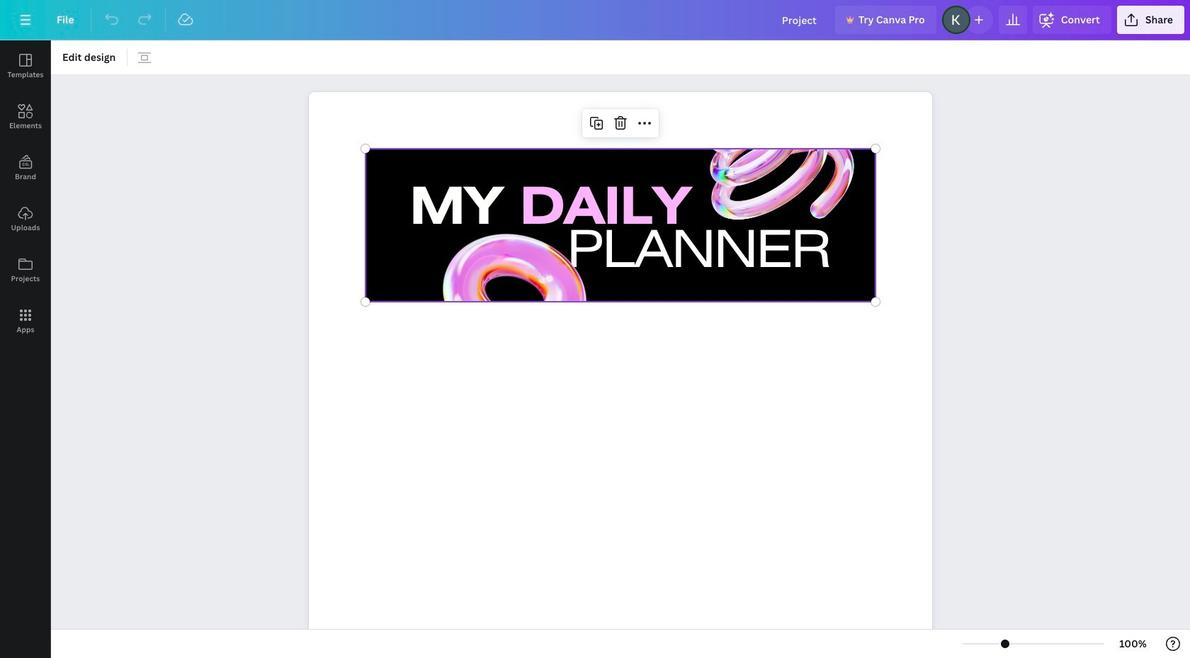 Task type: vqa. For each thing, say whether or not it's contained in the screenshot.
top Clear
no



Task type: locate. For each thing, give the bounding box(es) containing it.
main menu bar
[[0, 0, 1191, 40]]

Design title text field
[[771, 6, 830, 34]]

side panel tab list
[[0, 40, 51, 347]]

None text field
[[309, 85, 933, 658]]



Task type: describe. For each thing, give the bounding box(es) containing it.
Zoom button
[[1111, 633, 1157, 655]]



